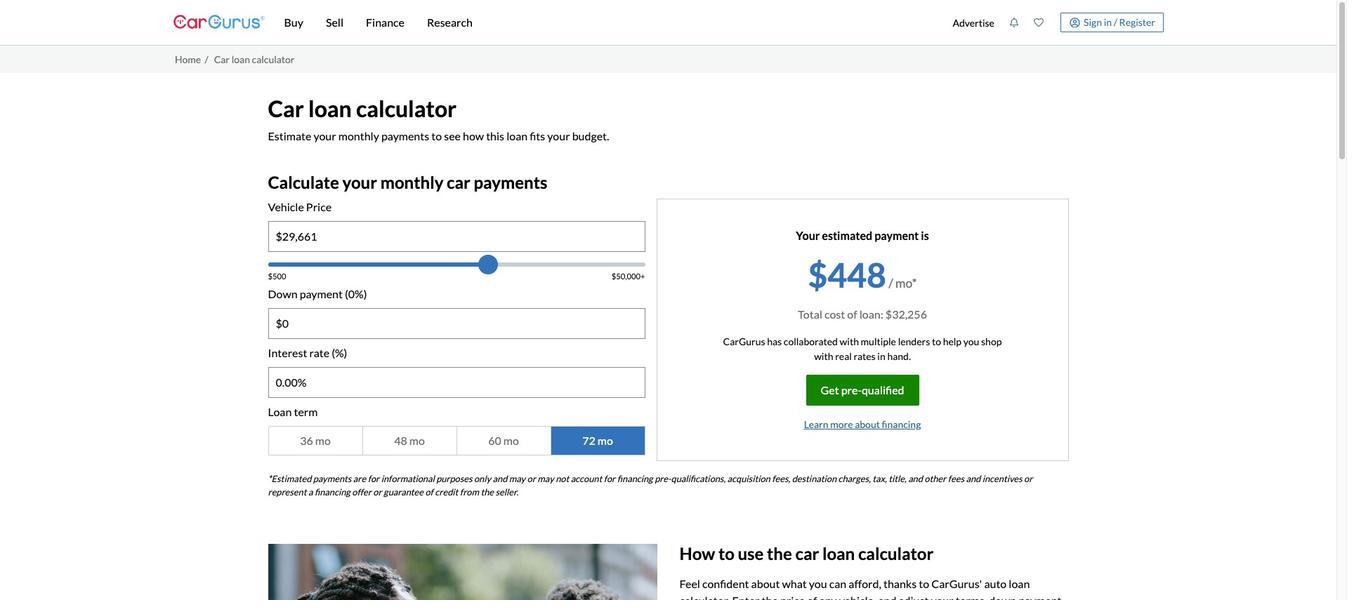 Task type: locate. For each thing, give the bounding box(es) containing it.
2 horizontal spatial /
[[1114, 16, 1117, 28]]

with up real
[[840, 336, 859, 348]]

1 vertical spatial about
[[751, 577, 780, 591]]

and right title,
[[908, 473, 923, 484]]

1 horizontal spatial calculator
[[356, 94, 457, 122]]

about up enter
[[751, 577, 780, 591]]

calculator up estimate your monthly payments to see how this loan fits your budget.
[[356, 94, 457, 122]]

sell
[[326, 15, 343, 29]]

the right use
[[767, 544, 792, 564]]

financing right a at the left of page
[[315, 487, 350, 498]]

about right more
[[855, 419, 880, 431]]

$32,256
[[886, 308, 927, 321]]

2 horizontal spatial or
[[1024, 473, 1033, 484]]

$448
[[808, 255, 886, 295]]

0 vertical spatial pre-
[[841, 384, 862, 397]]

buy
[[284, 15, 303, 29]]

financing
[[882, 419, 921, 431], [617, 473, 653, 484], [315, 487, 350, 498]]

mo for 72 mo
[[598, 434, 613, 447]]

payment
[[875, 229, 919, 242], [300, 287, 343, 300]]

0 vertical spatial payment
[[875, 229, 919, 242]]

2 vertical spatial financing
[[315, 487, 350, 498]]

0 horizontal spatial or
[[373, 487, 382, 498]]

qualifications,
[[671, 473, 726, 484]]

with down the collaborated
[[814, 351, 833, 363]]

has
[[767, 336, 782, 348]]

cargurus'
[[931, 577, 982, 591]]

1 horizontal spatial with
[[840, 336, 859, 348]]

calculator up thanks on the bottom
[[858, 544, 934, 564]]

2 for from the left
[[604, 473, 615, 484]]

vehicle price
[[268, 200, 332, 213]]

0 horizontal spatial may
[[509, 473, 525, 484]]

/ for home
[[205, 53, 208, 65]]

represent
[[268, 487, 307, 498]]

0 vertical spatial financing
[[882, 419, 921, 431]]

0 horizontal spatial financing
[[315, 487, 350, 498]]

/ inside the $448 / mo*
[[889, 276, 893, 291]]

2 vertical spatial the
[[762, 594, 778, 601]]

budget.
[[572, 129, 609, 142]]

0 horizontal spatial you
[[809, 577, 827, 591]]

0 vertical spatial payments
[[381, 129, 429, 142]]

financing right account
[[617, 473, 653, 484]]

rate
[[309, 346, 329, 359]]

Down payment (0%) text field
[[269, 309, 644, 338]]

2 mo from the left
[[409, 434, 425, 447]]

advertise link
[[945, 3, 1002, 42]]

car
[[447, 172, 470, 192], [795, 544, 819, 564]]

(0%)
[[345, 287, 367, 300]]

mo for 48 mo
[[409, 434, 425, 447]]

see
[[444, 129, 461, 142]]

0 horizontal spatial in
[[877, 351, 885, 363]]

home
[[175, 53, 201, 65]]

the down only
[[481, 487, 494, 498]]

/ right home 'link'
[[205, 53, 208, 65]]

0 vertical spatial you
[[963, 336, 979, 348]]

1 vertical spatial /
[[205, 53, 208, 65]]

1 horizontal spatial about
[[855, 419, 880, 431]]

learn more about financing link
[[804, 419, 921, 431]]

of right cost
[[847, 308, 857, 321]]

for right the are
[[368, 473, 379, 484]]

of left any
[[807, 594, 817, 601]]

calculate your monthly car payments
[[268, 172, 547, 192]]

1 horizontal spatial monthly
[[380, 172, 443, 192]]

down payment (0%)
[[268, 287, 367, 300]]

account
[[571, 473, 602, 484]]

may up the seller.
[[509, 473, 525, 484]]

may
[[509, 473, 525, 484], [538, 473, 554, 484]]

1 vertical spatial of
[[425, 487, 433, 498]]

to left help
[[932, 336, 941, 348]]

1 vertical spatial you
[[809, 577, 827, 591]]

0 horizontal spatial of
[[425, 487, 433, 498]]

2 horizontal spatial payments
[[474, 172, 547, 192]]

you right help
[[963, 336, 979, 348]]

2 vertical spatial calculator
[[858, 544, 934, 564]]

1 vertical spatial financing
[[617, 473, 653, 484]]

register
[[1119, 16, 1155, 28]]

your right the calculate
[[342, 172, 377, 192]]

/ inside menu
[[1114, 16, 1117, 28]]

menu
[[945, 3, 1163, 42]]

*estimated
[[268, 473, 311, 484]]

0 horizontal spatial for
[[368, 473, 379, 484]]

1 horizontal spatial payments
[[381, 129, 429, 142]]

menu containing sign in / register
[[945, 3, 1163, 42]]

may left the 'not'
[[538, 473, 554, 484]]

and
[[493, 473, 507, 484], [908, 473, 923, 484], [966, 473, 981, 484], [878, 594, 896, 601]]

car up estimate on the top of page
[[268, 94, 304, 122]]

financing down "qualified"
[[882, 419, 921, 431]]

0 horizontal spatial with
[[814, 351, 833, 363]]

0 vertical spatial about
[[855, 419, 880, 431]]

calculator down buy popup button
[[252, 53, 295, 65]]

about for more
[[855, 419, 880, 431]]

and down thanks on the bottom
[[878, 594, 896, 601]]

the inside *estimated payments are for informational purposes only and may or may not account for financing pre-qualifications, acquisition fees, destination charges, tax, title, and other fees and incentives or represent a financing offer or guarantee of credit from the seller.
[[481, 487, 494, 498]]

0 vertical spatial in
[[1104, 16, 1112, 28]]

None field
[[269, 368, 644, 397]]

about inside feel confident about what you can afford, thanks to cargurus' auto loan calculator. enter the price of any vehicle, and adjust your terms, down payment
[[751, 577, 780, 591]]

car right "home"
[[214, 53, 230, 65]]

loan up down at bottom
[[1009, 577, 1030, 591]]

mo right 60
[[503, 434, 519, 447]]

calculator
[[252, 53, 295, 65], [356, 94, 457, 122], [858, 544, 934, 564]]

1 vertical spatial payments
[[474, 172, 547, 192]]

sign
[[1084, 16, 1102, 28]]

the
[[481, 487, 494, 498], [767, 544, 792, 564], [762, 594, 778, 601]]

monthly down car loan calculator on the left top
[[338, 129, 379, 142]]

1 horizontal spatial pre-
[[841, 384, 862, 397]]

to inside feel confident about what you can afford, thanks to cargurus' auto loan calculator. enter the price of any vehicle, and adjust your terms, down payment
[[919, 577, 929, 591]]

get pre-qualified button
[[806, 375, 919, 406]]

payments inside *estimated payments are for informational purposes only and may or may not account for financing pre-qualifications, acquisition fees, destination charges, tax, title, and other fees and incentives or represent a financing offer or guarantee of credit from the seller.
[[313, 473, 351, 484]]

0 vertical spatial car
[[447, 172, 470, 192]]

2 vertical spatial /
[[889, 276, 893, 291]]

shop
[[981, 336, 1002, 348]]

loan
[[232, 53, 250, 65], [308, 94, 352, 122], [506, 129, 528, 142], [822, 544, 855, 564], [1009, 577, 1030, 591]]

1 mo from the left
[[315, 434, 331, 447]]

1 vertical spatial monthly
[[380, 172, 443, 192]]

this
[[486, 129, 504, 142]]

is
[[921, 229, 929, 242]]

total cost of loan: $32,256
[[798, 308, 927, 321]]

1 horizontal spatial may
[[538, 473, 554, 484]]

get pre-qualified
[[821, 384, 904, 397]]

1 horizontal spatial car
[[268, 94, 304, 122]]

mo right the 48
[[409, 434, 425, 447]]

36 mo
[[300, 434, 331, 447]]

payment left the (0%)
[[300, 287, 343, 300]]

0 horizontal spatial calculator
[[252, 53, 295, 65]]

1 vertical spatial car
[[795, 544, 819, 564]]

confident
[[702, 577, 749, 591]]

/ left mo*
[[889, 276, 893, 291]]

cargurus logo homepage link image
[[173, 2, 264, 42]]

your
[[796, 229, 820, 242]]

people high fiving image
[[268, 544, 657, 601]]

you up any
[[809, 577, 827, 591]]

your down cargurus'
[[931, 594, 954, 601]]

saved cars image
[[1034, 18, 1044, 27]]

monthly down estimate your monthly payments to see how this loan fits your budget.
[[380, 172, 443, 192]]

2 horizontal spatial of
[[847, 308, 857, 321]]

cargurus
[[723, 336, 765, 348]]

0 horizontal spatial payment
[[300, 287, 343, 300]]

payments
[[381, 129, 429, 142], [474, 172, 547, 192], [313, 473, 351, 484]]

payments left the are
[[313, 473, 351, 484]]

car up what
[[795, 544, 819, 564]]

$500
[[268, 272, 286, 281]]

research
[[427, 15, 473, 29]]

1 vertical spatial with
[[814, 351, 833, 363]]

of left credit
[[425, 487, 433, 498]]

mo right 36
[[315, 434, 331, 447]]

2 horizontal spatial calculator
[[858, 544, 934, 564]]

pre-
[[841, 384, 862, 397], [655, 473, 671, 484]]

vehicle
[[268, 200, 304, 213]]

0 horizontal spatial car
[[214, 53, 230, 65]]

0 vertical spatial /
[[1114, 16, 1117, 28]]

1 vertical spatial in
[[877, 351, 885, 363]]

for right account
[[604, 473, 615, 484]]

in right sign
[[1104, 16, 1112, 28]]

your
[[314, 129, 336, 142], [547, 129, 570, 142], [342, 172, 377, 192], [931, 594, 954, 601]]

only
[[474, 473, 491, 484]]

in
[[1104, 16, 1112, 28], [877, 351, 885, 363]]

*estimated payments are for informational purposes only and may or may not account for financing pre-qualifications, acquisition fees, destination charges, tax, title, and other fees and incentives or represent a financing offer or guarantee of credit from the seller.
[[268, 473, 1033, 498]]

to
[[431, 129, 442, 142], [932, 336, 941, 348], [718, 544, 735, 564], [919, 577, 929, 591]]

1 horizontal spatial /
[[889, 276, 893, 291]]

2 vertical spatial of
[[807, 594, 817, 601]]

0 vertical spatial the
[[481, 487, 494, 498]]

payments up calculate your monthly car payments
[[381, 129, 429, 142]]

0 horizontal spatial monthly
[[338, 129, 379, 142]]

1 horizontal spatial you
[[963, 336, 979, 348]]

1 horizontal spatial of
[[807, 594, 817, 601]]

1 vertical spatial car
[[268, 94, 304, 122]]

or right offer
[[373, 487, 382, 498]]

advertise
[[953, 17, 994, 28]]

your inside feel confident about what you can afford, thanks to cargurus' auto loan calculator. enter the price of any vehicle, and adjust your terms, down payment
[[931, 594, 954, 601]]

or right "incentives"
[[1024, 473, 1033, 484]]

your estimated payment is
[[796, 229, 929, 242]]

can
[[829, 577, 846, 591]]

monthly
[[338, 129, 379, 142], [380, 172, 443, 192]]

rates
[[854, 351, 876, 363]]

about
[[855, 419, 880, 431], [751, 577, 780, 591]]

vehicle,
[[839, 594, 876, 601]]

destination
[[792, 473, 837, 484]]

open notifications image
[[1009, 18, 1019, 27]]

2 vertical spatial payments
[[313, 473, 351, 484]]

any
[[819, 594, 837, 601]]

sell button
[[315, 0, 355, 45]]

0 horizontal spatial /
[[205, 53, 208, 65]]

with
[[840, 336, 859, 348], [814, 351, 833, 363]]

/
[[1114, 16, 1117, 28], [205, 53, 208, 65], [889, 276, 893, 291]]

pre- inside *estimated payments are for informational purposes only and may or may not account for financing pre-qualifications, acquisition fees, destination charges, tax, title, and other fees and incentives or represent a financing offer or guarantee of credit from the seller.
[[655, 473, 671, 484]]

0 horizontal spatial payments
[[313, 473, 351, 484]]

the left price
[[762, 594, 778, 601]]

thanks
[[883, 577, 917, 591]]

72 mo
[[582, 434, 613, 447]]

in down multiple
[[877, 351, 885, 363]]

or left the 'not'
[[527, 473, 536, 484]]

you inside the cargurus has collaborated with multiple lenders to help you shop with real rates in hand.
[[963, 336, 979, 348]]

loan down cargurus logo homepage link
[[232, 53, 250, 65]]

0 horizontal spatial pre-
[[655, 473, 671, 484]]

1 horizontal spatial payment
[[875, 229, 919, 242]]

payments down this
[[474, 172, 547, 192]]

car down see
[[447, 172, 470, 192]]

loan up can
[[822, 544, 855, 564]]

1 horizontal spatial for
[[604, 473, 615, 484]]

1 horizontal spatial car
[[795, 544, 819, 564]]

1 vertical spatial pre-
[[655, 473, 671, 484]]

mo right 72
[[598, 434, 613, 447]]

enter
[[732, 594, 760, 601]]

menu bar
[[264, 0, 945, 45]]

0 horizontal spatial about
[[751, 577, 780, 591]]

/ left register
[[1114, 16, 1117, 28]]

payment left is
[[875, 229, 919, 242]]

3 mo from the left
[[503, 434, 519, 447]]

4 mo from the left
[[598, 434, 613, 447]]

to up the adjust on the bottom right of page
[[919, 577, 929, 591]]

0 vertical spatial monthly
[[338, 129, 379, 142]]

learn more about financing
[[804, 419, 921, 431]]

None text field
[[269, 222, 644, 251]]

monthly for payments
[[338, 129, 379, 142]]



Task type: describe. For each thing, give the bounding box(es) containing it.
lenders
[[898, 336, 930, 348]]

title,
[[889, 473, 906, 484]]

1 horizontal spatial or
[[527, 473, 536, 484]]

learn
[[804, 419, 828, 431]]

credit
[[435, 487, 458, 498]]

estimate your monthly payments to see how this loan fits your budget.
[[268, 129, 609, 142]]

from
[[460, 487, 479, 498]]

/ for $448
[[889, 276, 893, 291]]

loan
[[268, 405, 292, 418]]

a
[[308, 487, 313, 498]]

research button
[[416, 0, 484, 45]]

1 may from the left
[[509, 473, 525, 484]]

fees
[[948, 473, 964, 484]]

1 vertical spatial the
[[767, 544, 792, 564]]

0 vertical spatial calculator
[[252, 53, 295, 65]]

monthly for car
[[380, 172, 443, 192]]

1 vertical spatial payment
[[300, 287, 343, 300]]

collaborated
[[784, 336, 838, 348]]

fits
[[530, 129, 545, 142]]

interest rate (%)
[[268, 346, 347, 359]]

and inside feel confident about what you can afford, thanks to cargurus' auto loan calculator. enter the price of any vehicle, and adjust your terms, down payment
[[878, 594, 896, 601]]

down
[[268, 287, 298, 300]]

loan:
[[859, 308, 883, 321]]

auto
[[984, 577, 1007, 591]]

60 mo
[[488, 434, 519, 447]]

multiple
[[861, 336, 896, 348]]

user icon image
[[1070, 17, 1080, 28]]

1 for from the left
[[368, 473, 379, 484]]

feel
[[680, 577, 700, 591]]

$448 / mo*
[[808, 255, 917, 295]]

buy button
[[273, 0, 315, 45]]

your right fits
[[547, 129, 570, 142]]

in inside the cargurus has collaborated with multiple lenders to help you shop with real rates in hand.
[[877, 351, 885, 363]]

offer
[[352, 487, 371, 498]]

your right estimate on the top of page
[[314, 129, 336, 142]]

term
[[294, 405, 318, 418]]

home / car loan calculator
[[175, 53, 295, 65]]

loan inside feel confident about what you can afford, thanks to cargurus' auto loan calculator. enter the price of any vehicle, and adjust your terms, down payment
[[1009, 577, 1030, 591]]

72
[[582, 434, 595, 447]]

sign in / register
[[1084, 16, 1155, 28]]

0 horizontal spatial car
[[447, 172, 470, 192]]

2 may from the left
[[538, 473, 554, 484]]

charges,
[[838, 473, 871, 484]]

qualified
[[862, 384, 904, 397]]

1 vertical spatial calculator
[[356, 94, 457, 122]]

not
[[556, 473, 569, 484]]

seller.
[[495, 487, 518, 498]]

pre- inside button
[[841, 384, 862, 397]]

mo*
[[896, 276, 917, 291]]

cost
[[825, 308, 845, 321]]

finance button
[[355, 0, 416, 45]]

down
[[989, 594, 1016, 601]]

cargurus has collaborated with multiple lenders to help you shop with real rates in hand.
[[723, 336, 1002, 363]]

48
[[394, 434, 407, 447]]

1 horizontal spatial in
[[1104, 16, 1112, 28]]

loan left fits
[[506, 129, 528, 142]]

estimated
[[822, 229, 872, 242]]

of inside *estimated payments are for informational purposes only and may or may not account for financing pre-qualifications, acquisition fees, destination charges, tax, title, and other fees and incentives or represent a financing offer or guarantee of credit from the seller.
[[425, 487, 433, 498]]

real
[[835, 351, 852, 363]]

calculate
[[268, 172, 339, 192]]

0 vertical spatial with
[[840, 336, 859, 348]]

48 mo
[[394, 434, 425, 447]]

you inside feel confident about what you can afford, thanks to cargurus' auto loan calculator. enter the price of any vehicle, and adjust your terms, down payment
[[809, 577, 827, 591]]

other
[[925, 473, 946, 484]]

how
[[463, 129, 484, 142]]

afford,
[[849, 577, 881, 591]]

guarantee
[[384, 487, 423, 498]]

and right fees
[[966, 473, 981, 484]]

incentives
[[982, 473, 1022, 484]]

total
[[798, 308, 822, 321]]

to inside the cargurus has collaborated with multiple lenders to help you shop with real rates in hand.
[[932, 336, 941, 348]]

sign in / register link
[[1061, 13, 1163, 32]]

more
[[830, 419, 853, 431]]

(%)
[[332, 346, 347, 359]]

the inside feel confident about what you can afford, thanks to cargurus' auto loan calculator. enter the price of any vehicle, and adjust your terms, down payment
[[762, 594, 778, 601]]

loan term
[[268, 405, 318, 418]]

terms,
[[956, 594, 987, 601]]

loan up estimate on the top of page
[[308, 94, 352, 122]]

to left use
[[718, 544, 735, 564]]

fees,
[[772, 473, 790, 484]]

cargurus logo homepage link link
[[173, 2, 264, 42]]

2 horizontal spatial financing
[[882, 419, 921, 431]]

mo for 36 mo
[[315, 434, 331, 447]]

0 vertical spatial car
[[214, 53, 230, 65]]

estimate
[[268, 129, 311, 142]]

finance
[[366, 15, 405, 29]]

acquisition
[[727, 473, 770, 484]]

help
[[943, 336, 962, 348]]

36
[[300, 434, 313, 447]]

home link
[[175, 53, 201, 65]]

of inside feel confident about what you can afford, thanks to cargurus' auto loan calculator. enter the price of any vehicle, and adjust your terms, down payment
[[807, 594, 817, 601]]

price
[[780, 594, 805, 601]]

interest
[[268, 346, 307, 359]]

use
[[738, 544, 764, 564]]

are
[[353, 473, 366, 484]]

to left see
[[431, 129, 442, 142]]

menu bar containing buy
[[264, 0, 945, 45]]

$50,000+
[[611, 272, 645, 281]]

1 horizontal spatial financing
[[617, 473, 653, 484]]

feel confident about what you can afford, thanks to cargurus' auto loan calculator. enter the price of any vehicle, and adjust your terms, down payment
[[680, 577, 1064, 601]]

tax,
[[872, 473, 887, 484]]

about for confident
[[751, 577, 780, 591]]

car loan calculator
[[268, 94, 457, 122]]

and up the seller.
[[493, 473, 507, 484]]

mo for 60 mo
[[503, 434, 519, 447]]

60
[[488, 434, 501, 447]]

adjust
[[899, 594, 929, 601]]

0 vertical spatial of
[[847, 308, 857, 321]]

purposes
[[436, 473, 472, 484]]



Task type: vqa. For each thing, say whether or not it's contained in the screenshot.
7-
no



